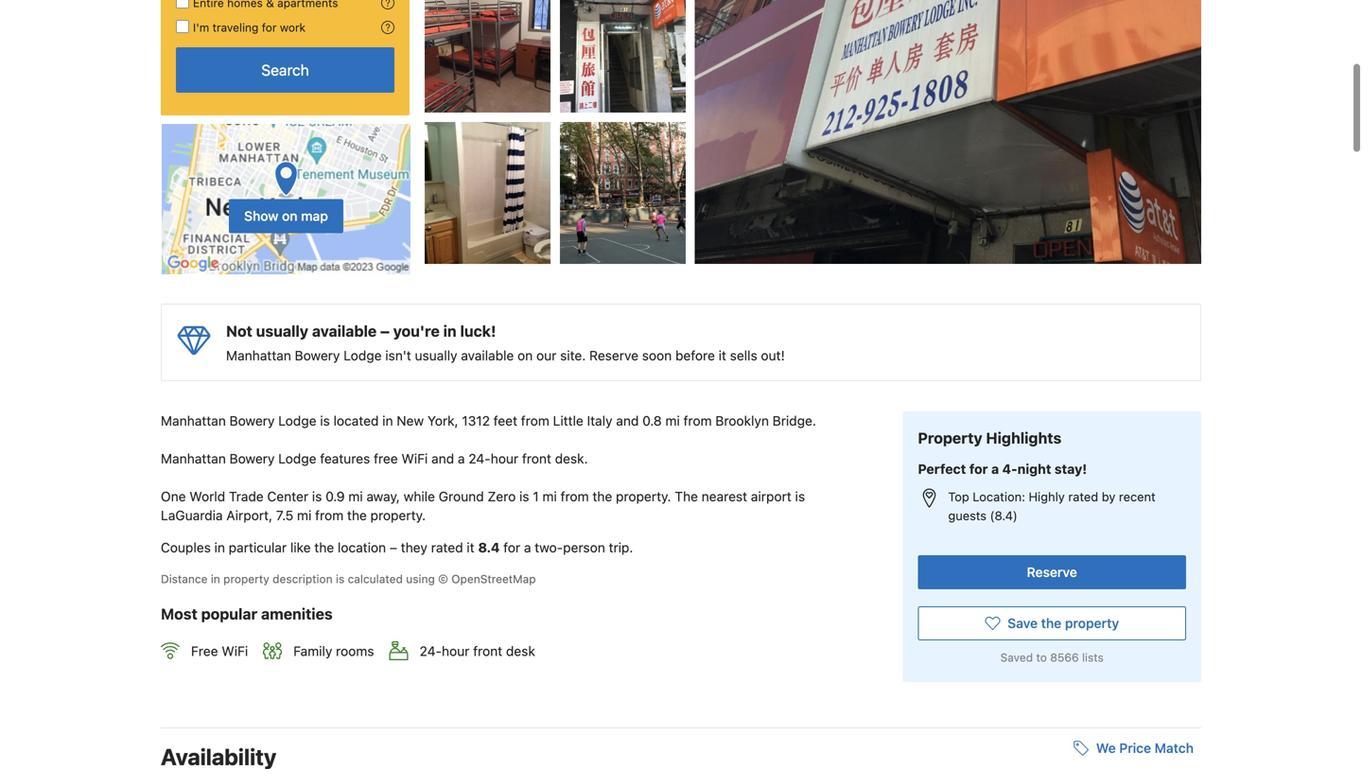 Task type: locate. For each thing, give the bounding box(es) containing it.
wifi inside manhattan bowery lodge is located in new york, 1312 feet from little italy and 0.8 mi from brooklyn bridge. manhattan bowery lodge features free wifi and a 24-hour front desk. one world trade center is 0.9 mi away, while ground zero is 1 mi from the property. the nearest airport is laguardia airport, 7.5 mi from the property.
[[402, 451, 428, 467]]

traveling
[[213, 21, 259, 34]]

ground
[[439, 489, 484, 505]]

0 vertical spatial reserve
[[590, 348, 639, 364]]

24- down "using"
[[420, 643, 442, 659]]

0 vertical spatial on
[[282, 208, 298, 224]]

a left 4-
[[992, 461, 999, 477]]

you're
[[393, 322, 440, 340]]

2 horizontal spatial a
[[992, 461, 999, 477]]

1 vertical spatial reserve
[[1027, 564, 1078, 580]]

zero
[[488, 489, 516, 505]]

reserve
[[590, 348, 639, 364], [1027, 564, 1078, 580]]

the down away,
[[347, 508, 367, 523]]

1 horizontal spatial on
[[518, 348, 533, 364]]

0 horizontal spatial property
[[223, 573, 269, 586]]

little
[[553, 413, 584, 429]]

lodge
[[344, 348, 382, 364], [278, 413, 317, 429], [278, 451, 317, 467]]

0 horizontal spatial on
[[282, 208, 298, 224]]

it
[[719, 348, 727, 364], [467, 540, 475, 556]]

usually right not
[[256, 322, 309, 340]]

0 horizontal spatial rated
[[431, 540, 463, 556]]

on
[[282, 208, 298, 224], [518, 348, 533, 364]]

the right save
[[1042, 615, 1062, 631]]

0 horizontal spatial hour
[[442, 643, 470, 659]]

mi right 7.5
[[297, 508, 312, 523]]

property down particular
[[223, 573, 269, 586]]

located
[[334, 413, 379, 429]]

we'll show you stays where you can have the entire place to yourself image
[[381, 0, 395, 9]]

it left sells
[[719, 348, 727, 364]]

they
[[401, 540, 428, 556]]

0 horizontal spatial usually
[[256, 322, 309, 340]]

is left located
[[320, 413, 330, 429]]

1 vertical spatial rated
[[431, 540, 463, 556]]

1 horizontal spatial and
[[616, 413, 639, 429]]

reserve up save the property dropdown button
[[1027, 564, 1078, 580]]

trip.
[[609, 540, 633, 556]]

0 horizontal spatial reserve
[[590, 348, 639, 364]]

1 horizontal spatial hour
[[491, 451, 519, 467]]

lists
[[1083, 651, 1104, 664]]

0 vertical spatial front
[[522, 451, 552, 467]]

in right the couples
[[214, 540, 225, 556]]

features
[[320, 451, 370, 467]]

0 vertical spatial available
[[312, 322, 377, 340]]

– up isn't
[[380, 322, 390, 340]]

usually
[[256, 322, 309, 340], [415, 348, 458, 364]]

laguardia
[[161, 508, 223, 523]]

location
[[338, 540, 386, 556]]

available down luck!
[[461, 348, 514, 364]]

0 horizontal spatial wifi
[[222, 643, 248, 659]]

the right like
[[314, 540, 334, 556]]

0 vertical spatial property
[[223, 573, 269, 586]]

is right airport
[[795, 489, 805, 505]]

0 horizontal spatial for
[[262, 21, 277, 34]]

24- inside manhattan bowery lodge is located in new york, 1312 feet from little italy and 0.8 mi from brooklyn bridge. manhattan bowery lodge features free wifi and a 24-hour front desk. one world trade center is 0.9 mi away, while ground zero is 1 mi from the property. the nearest airport is laguardia airport, 7.5 mi from the property.
[[469, 451, 491, 467]]

from left brooklyn
[[684, 413, 712, 429]]

work
[[280, 21, 306, 34]]

if you select this option, we'll show you popular business travel features like breakfast, wifi and free parking. image
[[381, 21, 395, 34], [381, 21, 395, 34]]

world
[[190, 489, 225, 505]]

0 vertical spatial usually
[[256, 322, 309, 340]]

0 vertical spatial manhattan
[[226, 348, 291, 364]]

manhattan
[[226, 348, 291, 364], [161, 413, 226, 429], [161, 451, 226, 467]]

luck!
[[460, 322, 496, 340]]

bowery inside the not usually available – you're in luck! manhattan bowery lodge isn't usually available on our site. reserve soon before it sells out!
[[295, 348, 340, 364]]

1 horizontal spatial reserve
[[1027, 564, 1078, 580]]

on left map
[[282, 208, 298, 224]]

show on map
[[244, 208, 328, 224]]

away,
[[367, 489, 400, 505]]

search
[[261, 61, 309, 79]]

particular
[[229, 540, 287, 556]]

0 vertical spatial property.
[[616, 489, 671, 505]]

desk
[[506, 643, 535, 659]]

two-
[[535, 540, 563, 556]]

0 vertical spatial wifi
[[402, 451, 428, 467]]

in inside the not usually available – you're in luck! manhattan bowery lodge isn't usually available on our site. reserve soon before it sells out!
[[443, 322, 457, 340]]

1 vertical spatial usually
[[415, 348, 458, 364]]

lodge inside the not usually available – you're in luck! manhattan bowery lodge isn't usually available on our site. reserve soon before it sells out!
[[344, 348, 382, 364]]

1 horizontal spatial a
[[524, 540, 531, 556]]

we'll show you stays where you can have the entire place to yourself image
[[381, 0, 395, 9]]

most
[[161, 605, 198, 623]]

1 vertical spatial 24-
[[420, 643, 442, 659]]

1 vertical spatial property
[[1065, 615, 1120, 631]]

0 vertical spatial for
[[262, 21, 277, 34]]

before
[[676, 348, 715, 364]]

rated
[[1069, 490, 1099, 504], [431, 540, 463, 556]]

night
[[1018, 461, 1052, 477]]

front inside manhattan bowery lodge is located in new york, 1312 feet from little italy and 0.8 mi from brooklyn bridge. manhattan bowery lodge features free wifi and a 24-hour front desk. one world trade center is 0.9 mi away, while ground zero is 1 mi from the property. the nearest airport is laguardia airport, 7.5 mi from the property.
[[522, 451, 552, 467]]

1 vertical spatial lodge
[[278, 413, 317, 429]]

lodge left isn't
[[344, 348, 382, 364]]

24- down 1312
[[469, 451, 491, 467]]

a left two-
[[524, 540, 531, 556]]

–
[[380, 322, 390, 340], [390, 540, 397, 556]]

1 horizontal spatial it
[[719, 348, 727, 364]]

amenities
[[261, 605, 333, 623]]

from right feet
[[521, 413, 550, 429]]

1 vertical spatial available
[[461, 348, 514, 364]]

0 vertical spatial rated
[[1069, 490, 1099, 504]]

rated up ©
[[431, 540, 463, 556]]

i'm
[[193, 21, 209, 34]]

wifi
[[402, 451, 428, 467], [222, 643, 248, 659]]

for right '8.4'
[[504, 540, 521, 556]]

show on map button
[[161, 123, 412, 276], [229, 199, 343, 233]]

hour left the desk
[[442, 643, 470, 659]]

1 vertical spatial on
[[518, 348, 533, 364]]

1 horizontal spatial front
[[522, 451, 552, 467]]

property highlights
[[918, 429, 1062, 447]]

2 vertical spatial for
[[504, 540, 521, 556]]

property up lists
[[1065, 615, 1120, 631]]

in
[[443, 322, 457, 340], [383, 413, 393, 429], [214, 540, 225, 556], [211, 573, 220, 586]]

desk.
[[555, 451, 588, 467]]

hour down feet
[[491, 451, 519, 467]]

for left work
[[262, 21, 277, 34]]

lodge left located
[[278, 413, 317, 429]]

reserve right site.
[[590, 348, 639, 364]]

0 vertical spatial bowery
[[295, 348, 340, 364]]

for
[[262, 21, 277, 34], [970, 461, 988, 477], [504, 540, 521, 556]]

property inside dropdown button
[[1065, 615, 1120, 631]]

a
[[458, 451, 465, 467], [992, 461, 999, 477], [524, 540, 531, 556]]

1 vertical spatial for
[[970, 461, 988, 477]]

on left our
[[518, 348, 533, 364]]

and down york,
[[432, 451, 454, 467]]

2 vertical spatial manhattan
[[161, 451, 226, 467]]

brooklyn
[[716, 413, 769, 429]]

we price match button
[[1066, 731, 1202, 765]]

the up person
[[593, 489, 613, 505]]

1 vertical spatial property.
[[371, 508, 426, 523]]

1 horizontal spatial rated
[[1069, 490, 1099, 504]]

is
[[320, 413, 330, 429], [312, 489, 322, 505], [520, 489, 530, 505], [795, 489, 805, 505], [336, 573, 345, 586]]

property. down away,
[[371, 508, 426, 523]]

from down 0.9
[[315, 508, 344, 523]]

new
[[397, 413, 424, 429]]

distance in property description is calculated using © openstreetmap
[[161, 573, 536, 586]]

0 vertical spatial 24-
[[469, 451, 491, 467]]

search button
[[176, 47, 395, 93]]

0 vertical spatial and
[[616, 413, 639, 429]]

1 horizontal spatial 24-
[[469, 451, 491, 467]]

couples
[[161, 540, 211, 556]]

1 vertical spatial it
[[467, 540, 475, 556]]

front left desk.
[[522, 451, 552, 467]]

0.9
[[326, 489, 345, 505]]

usually down you're
[[415, 348, 458, 364]]

0 horizontal spatial and
[[432, 451, 454, 467]]

on inside 'search' section
[[282, 208, 298, 224]]

0 horizontal spatial it
[[467, 540, 475, 556]]

family rooms
[[294, 643, 374, 659]]

in right distance
[[211, 573, 220, 586]]

it left '8.4'
[[467, 540, 475, 556]]

is left 0.9
[[312, 489, 322, 505]]

1 horizontal spatial wifi
[[402, 451, 428, 467]]

0 vertical spatial it
[[719, 348, 727, 364]]

rated left by
[[1069, 490, 1099, 504]]

front
[[522, 451, 552, 467], [473, 643, 503, 659]]

front left the desk
[[473, 643, 503, 659]]

save the property button
[[918, 606, 1187, 641]]

perfect
[[918, 461, 967, 477]]

property. left the
[[616, 489, 671, 505]]

not usually available – you're in luck! manhattan bowery lodge isn't usually available on our site. reserve soon before it sells out!
[[226, 322, 785, 364]]

1 horizontal spatial usually
[[415, 348, 458, 364]]

1 vertical spatial and
[[432, 451, 454, 467]]

and left the 0.8
[[616, 413, 639, 429]]

nearest
[[702, 489, 748, 505]]

0 horizontal spatial a
[[458, 451, 465, 467]]

1 horizontal spatial property
[[1065, 615, 1120, 631]]

from
[[521, 413, 550, 429], [684, 413, 712, 429], [561, 489, 589, 505], [315, 508, 344, 523]]

0 horizontal spatial front
[[473, 643, 503, 659]]

0 vertical spatial –
[[380, 322, 390, 340]]

mi right the 0.8
[[666, 413, 680, 429]]

a up ground
[[458, 451, 465, 467]]

in left the new
[[383, 413, 393, 429]]

lodge up center
[[278, 451, 317, 467]]

in left luck!
[[443, 322, 457, 340]]

0 vertical spatial lodge
[[344, 348, 382, 364]]

person
[[563, 540, 605, 556]]

out!
[[761, 348, 785, 364]]

to
[[1037, 651, 1047, 664]]

wifi right the 'free'
[[222, 643, 248, 659]]

we
[[1097, 740, 1116, 756]]

1 vertical spatial front
[[473, 643, 503, 659]]

– left they at the bottom
[[390, 540, 397, 556]]

reserve button
[[918, 555, 1187, 589]]

is left calculated
[[336, 573, 345, 586]]

free
[[374, 451, 398, 467]]

like
[[290, 540, 311, 556]]

available left you're
[[312, 322, 377, 340]]

site.
[[560, 348, 586, 364]]

the inside save the property dropdown button
[[1042, 615, 1062, 631]]

popular
[[201, 605, 258, 623]]

for left 4-
[[970, 461, 988, 477]]

wifi right free
[[402, 451, 428, 467]]

0 vertical spatial hour
[[491, 451, 519, 467]]



Task type: vqa. For each thing, say whether or not it's contained in the screenshot.
bottommost Reserve
yes



Task type: describe. For each thing, give the bounding box(es) containing it.
7.5
[[276, 508, 294, 523]]

saved to 8566 lists
[[1001, 651, 1104, 664]]

reserve inside the not usually available – you're in luck! manhattan bowery lodge isn't usually available on our site. reserve soon before it sells out!
[[590, 348, 639, 364]]

top location: highly rated by recent guests (8.4)
[[949, 490, 1156, 523]]

save the property
[[1008, 615, 1120, 631]]

(8.4)
[[990, 509, 1018, 523]]

center
[[267, 489, 309, 505]]

2 horizontal spatial for
[[970, 461, 988, 477]]

highlights
[[986, 429, 1062, 447]]

rated inside top location: highly rated by recent guests (8.4)
[[1069, 490, 1099, 504]]

price
[[1120, 740, 1152, 756]]

couples in particular like the location – they rated it 8.4 for a two-person trip.
[[161, 540, 633, 556]]

openstreetmap
[[452, 573, 536, 586]]

hour inside manhattan bowery lodge is located in new york, 1312 feet from little italy and 0.8 mi from brooklyn bridge. manhattan bowery lodge features free wifi and a 24-hour front desk. one world trade center is 0.9 mi away, while ground zero is 1 mi from the property. the nearest airport is laguardia airport, 7.5 mi from the property.
[[491, 451, 519, 467]]

it inside the not usually available – you're in luck! manhattan bowery lodge isn't usually available on our site. reserve soon before it sells out!
[[719, 348, 727, 364]]

distance
[[161, 573, 208, 586]]

free
[[191, 643, 218, 659]]

24-hour front desk
[[420, 643, 535, 659]]

sells
[[730, 348, 758, 364]]

saved
[[1001, 651, 1034, 664]]

property for in
[[223, 573, 269, 586]]

a inside manhattan bowery lodge is located in new york, 1312 feet from little italy and 0.8 mi from brooklyn bridge. manhattan bowery lodge features free wifi and a 24-hour front desk. one world trade center is 0.9 mi away, while ground zero is 1 mi from the property. the nearest airport is laguardia airport, 7.5 mi from the property.
[[458, 451, 465, 467]]

map
[[301, 208, 328, 224]]

i'm traveling for work
[[193, 21, 306, 34]]

show
[[244, 208, 279, 224]]

rooms
[[336, 643, 374, 659]]

our
[[537, 348, 557, 364]]

1 vertical spatial wifi
[[222, 643, 248, 659]]

4-
[[1003, 461, 1018, 477]]

0 horizontal spatial property.
[[371, 508, 426, 523]]

©
[[438, 573, 448, 586]]

1 horizontal spatial property.
[[616, 489, 671, 505]]

property for the
[[1065, 615, 1120, 631]]

2 vertical spatial bowery
[[230, 451, 275, 467]]

– inside the not usually available – you're in luck! manhattan bowery lodge isn't usually available on our site. reserve soon before it sells out!
[[380, 322, 390, 340]]

one
[[161, 489, 186, 505]]

0 horizontal spatial available
[[312, 322, 377, 340]]

8566
[[1051, 651, 1079, 664]]

family
[[294, 643, 332, 659]]

free wifi
[[191, 643, 248, 659]]

for inside 'search' section
[[262, 21, 277, 34]]

mi right 1 on the left bottom of page
[[543, 489, 557, 505]]

most popular amenities
[[161, 605, 333, 623]]

recent
[[1119, 490, 1156, 504]]

guests
[[949, 509, 987, 523]]

8.4
[[478, 540, 500, 556]]

from down desk.
[[561, 489, 589, 505]]

airport,
[[227, 508, 273, 523]]

manhattan inside the not usually available – you're in luck! manhattan bowery lodge isn't usually available on our site. reserve soon before it sells out!
[[226, 348, 291, 364]]

italy
[[587, 413, 613, 429]]

1 vertical spatial bowery
[[230, 413, 275, 429]]

we price match
[[1097, 740, 1194, 756]]

manhattan bowery lodge is located in new york, 1312 feet from little italy and 0.8 mi from brooklyn bridge. manhattan bowery lodge features free wifi and a 24-hour front desk. one world trade center is 0.9 mi away, while ground zero is 1 mi from the property. the nearest airport is laguardia airport, 7.5 mi from the property.
[[161, 413, 817, 523]]

isn't
[[385, 348, 411, 364]]

save
[[1008, 615, 1038, 631]]

is left 1 on the left bottom of page
[[520, 489, 530, 505]]

perfect for a 4-night stay!
[[918, 461, 1087, 477]]

1 vertical spatial hour
[[442, 643, 470, 659]]

search section
[[153, 0, 417, 276]]

york,
[[428, 413, 459, 429]]

1312
[[462, 413, 490, 429]]

bridge.
[[773, 413, 817, 429]]

2 vertical spatial lodge
[[278, 451, 317, 467]]

in inside manhattan bowery lodge is located in new york, 1312 feet from little italy and 0.8 mi from brooklyn bridge. manhattan bowery lodge features free wifi and a 24-hour front desk. one world trade center is 0.9 mi away, while ground zero is 1 mi from the property. the nearest airport is laguardia airport, 7.5 mi from the property.
[[383, 413, 393, 429]]

feet
[[494, 413, 518, 429]]

1 horizontal spatial available
[[461, 348, 514, 364]]

using
[[406, 573, 435, 586]]

property
[[918, 429, 983, 447]]

stay!
[[1055, 461, 1087, 477]]

top
[[949, 490, 970, 504]]

0.8
[[643, 413, 662, 429]]

description
[[273, 573, 333, 586]]

trade
[[229, 489, 264, 505]]

1
[[533, 489, 539, 505]]

not
[[226, 322, 253, 340]]

while
[[404, 489, 435, 505]]

reserve inside button
[[1027, 564, 1078, 580]]

by
[[1102, 490, 1116, 504]]

on inside the not usually available – you're in luck! manhattan bowery lodge isn't usually available on our site. reserve soon before it sells out!
[[518, 348, 533, 364]]

1 horizontal spatial for
[[504, 540, 521, 556]]

1 vertical spatial manhattan
[[161, 413, 226, 429]]

calculated
[[348, 573, 403, 586]]

mi right 0.9
[[349, 489, 363, 505]]

1 vertical spatial –
[[390, 540, 397, 556]]

airport
[[751, 489, 792, 505]]

0 horizontal spatial 24-
[[420, 643, 442, 659]]

match
[[1155, 740, 1194, 756]]

the
[[675, 489, 698, 505]]

highly
[[1029, 490, 1065, 504]]

soon
[[642, 348, 672, 364]]



